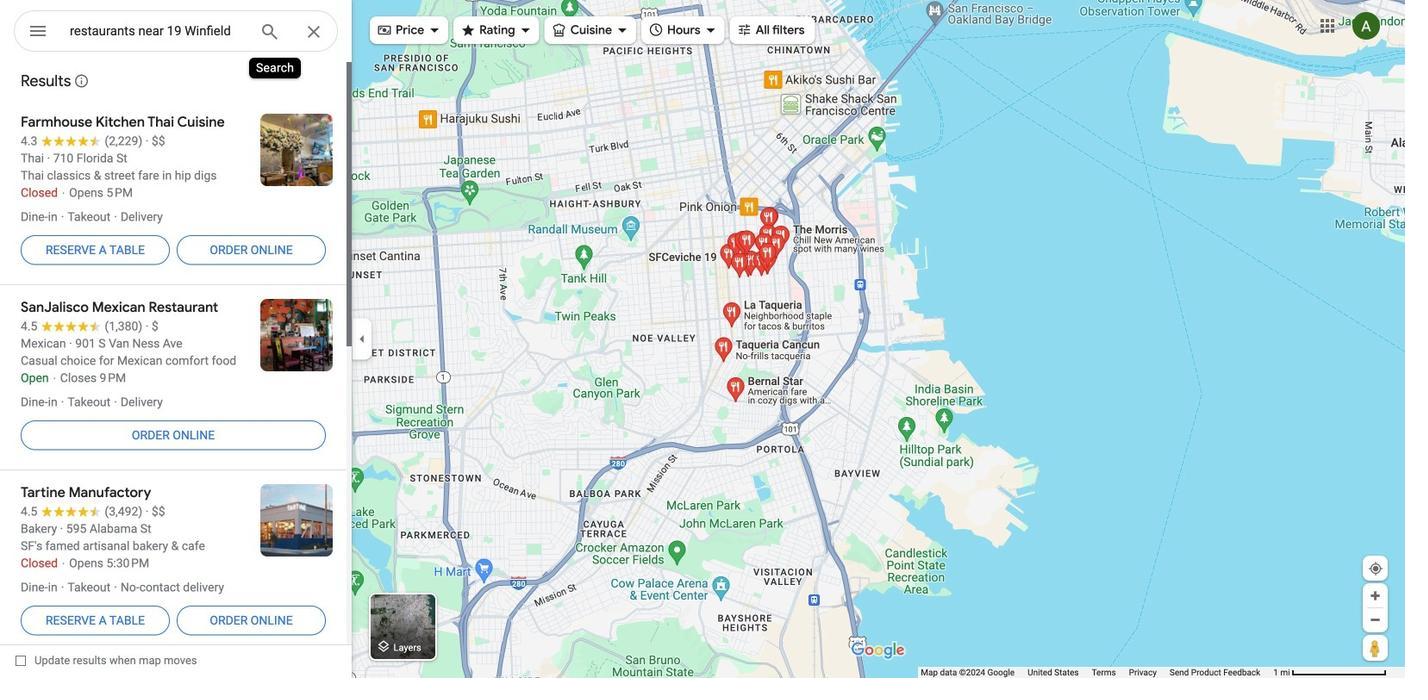 Task type: locate. For each thing, give the bounding box(es) containing it.
none field inside restaurants near 19 winfield field
[[70, 21, 246, 41]]

google account: augustus odena  
(augustus@adept.ai) image
[[1353, 12, 1380, 40]]

show your location image
[[1368, 561, 1384, 577]]

google maps element
[[0, 0, 1405, 678]]

None search field
[[14, 10, 338, 58]]

None field
[[70, 21, 246, 41]]

show street view coverage image
[[1363, 635, 1388, 661]]

zoom out image
[[1369, 614, 1382, 627]]

None checkbox
[[16, 650, 197, 672]]

restaurants near 19 Winfield field
[[14, 10, 338, 58]]



Task type: describe. For each thing, give the bounding box(es) containing it.
none search field inside the google maps element
[[14, 10, 338, 58]]

none checkbox inside the google maps element
[[16, 650, 197, 672]]

zoom in image
[[1369, 590, 1382, 603]]

results for restaurants near 19 winfield feed
[[0, 60, 352, 655]]

collapse side panel image
[[353, 330, 372, 349]]

learn more about legal disclosure regarding public reviews on google maps image
[[74, 73, 89, 89]]



Task type: vqa. For each thing, say whether or not it's contained in the screenshot.
Show Your Location icon
yes



